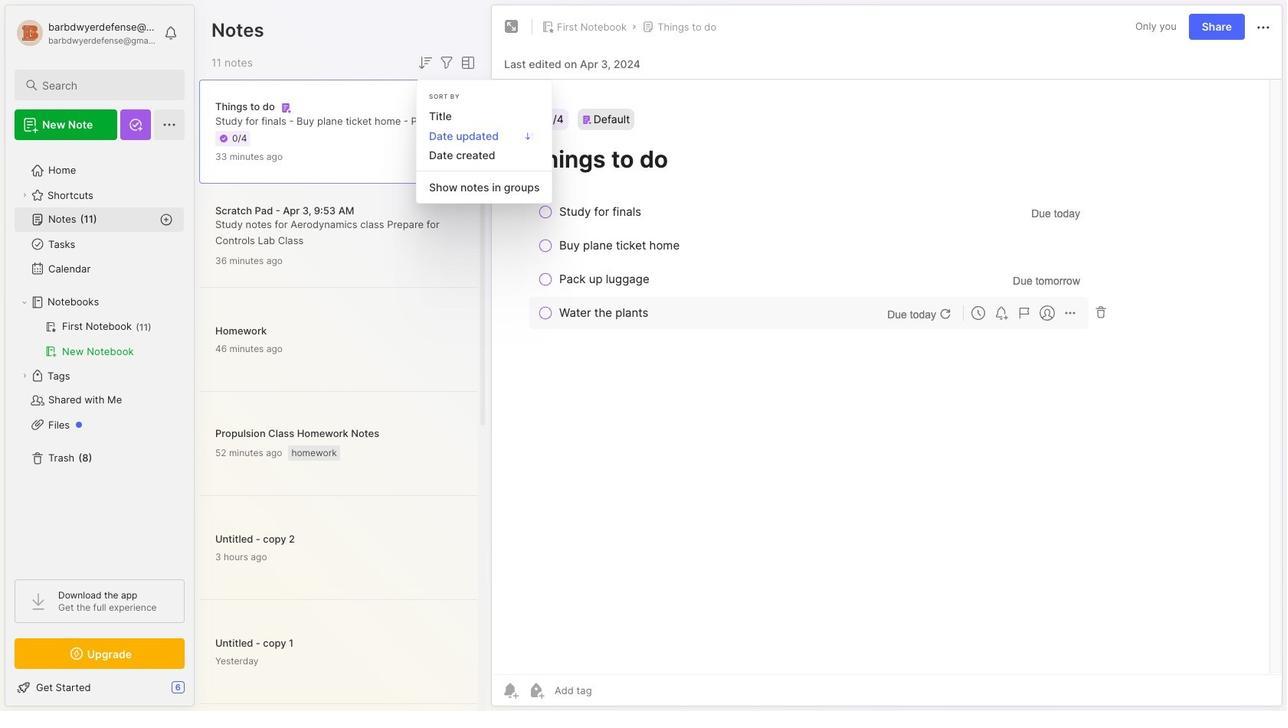Task type: vqa. For each thing, say whether or not it's contained in the screenshot.
View options field
yes



Task type: describe. For each thing, give the bounding box(es) containing it.
Help and Learning task checklist field
[[5, 676, 194, 700]]

add a reminder image
[[501, 682, 519, 700]]

Search text field
[[42, 78, 171, 93]]

note window element
[[491, 5, 1283, 711]]

group inside "main" element
[[15, 315, 184, 364]]

More actions field
[[1254, 17, 1273, 37]]

expand tags image
[[20, 372, 29, 381]]

Account field
[[15, 18, 156, 48]]

none search field inside "main" element
[[42, 76, 171, 94]]

expand notebooks image
[[20, 298, 29, 307]]

click to collapse image
[[193, 683, 205, 702]]



Task type: locate. For each thing, give the bounding box(es) containing it.
dropdown list menu
[[417, 106, 552, 197]]

add tag image
[[527, 682, 546, 700]]

main element
[[0, 0, 199, 712]]

tree inside "main" element
[[5, 149, 194, 566]]

tree
[[5, 149, 194, 566]]

more actions image
[[1254, 18, 1273, 37]]

expand note image
[[503, 18, 521, 36]]

add filters image
[[437, 54, 456, 72]]

Add tag field
[[553, 684, 669, 698]]

Sort options field
[[416, 54, 434, 72]]

Note Editor text field
[[492, 79, 1282, 675]]

None search field
[[42, 76, 171, 94]]

View options field
[[456, 54, 477, 72]]

Add filters field
[[437, 54, 456, 72]]

group
[[15, 315, 184, 364]]



